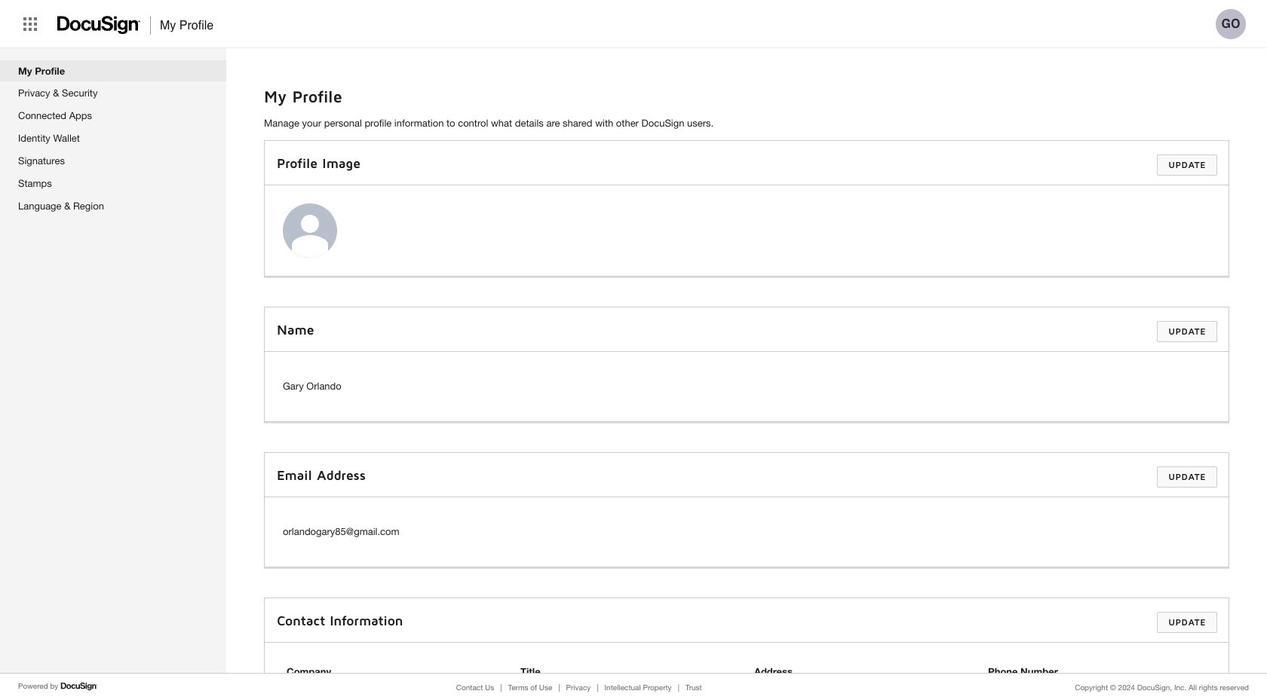 Task type: describe. For each thing, give the bounding box(es) containing it.
default profile image image
[[283, 204, 337, 258]]

default profile image element
[[283, 204, 337, 258]]



Task type: vqa. For each thing, say whether or not it's contained in the screenshot.
cell
no



Task type: locate. For each thing, give the bounding box(es) containing it.
0 vertical spatial docusign image
[[57, 11, 141, 39]]

1 vertical spatial docusign image
[[61, 681, 98, 693]]

docusign image
[[57, 11, 141, 39], [61, 681, 98, 693]]



